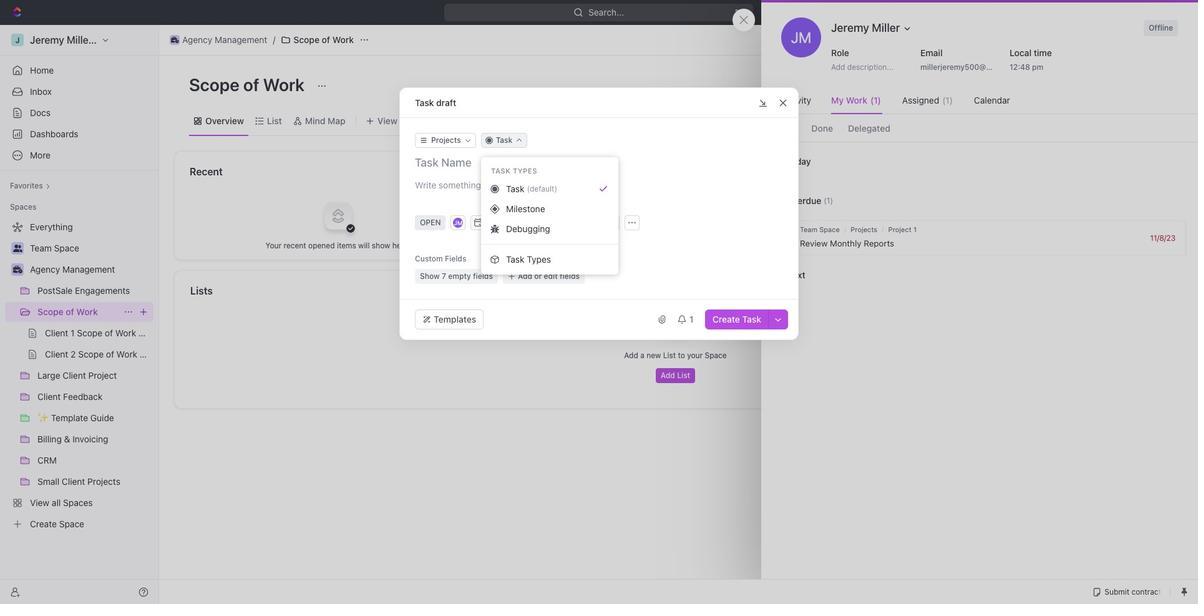 Task type: describe. For each thing, give the bounding box(es) containing it.
1 horizontal spatial management
[[215, 34, 267, 45]]

task (default)
[[506, 183, 557, 194]]

draft
[[436, 97, 456, 108]]

task down the debugging at the top
[[506, 254, 525, 265]]

team space / projects / project 1 review monthly reports
[[800, 225, 917, 248]]

task right create
[[743, 314, 762, 325]]

client for client 1 project b scope of work
[[545, 206, 568, 217]]

new button
[[963, 2, 1006, 22]]

team
[[800, 225, 818, 233]]

0 vertical spatial list
[[267, 115, 282, 126]]

projects link
[[851, 225, 878, 233]]

spaces
[[10, 202, 36, 212]]

new
[[981, 7, 999, 17]]

🤝 for client 2 project c scope of work
[[527, 227, 537, 236]]

overdue (1)
[[787, 195, 833, 206]]

2
[[571, 226, 576, 237]]

will
[[358, 241, 370, 250]]

description...
[[848, 62, 894, 72]]

0 vertical spatial types
[[513, 167, 537, 175]]

b
[[608, 206, 614, 217]]

business time image
[[171, 37, 179, 43]]

mind
[[305, 115, 326, 126]]

my work
[[832, 95, 868, 105]]

fields for add or edit fields
[[560, 272, 580, 281]]

empty
[[448, 272, 471, 281]]

add or edit fields
[[518, 272, 580, 281]]

local time 12:48 pm
[[1010, 47, 1052, 72]]

your
[[266, 241, 282, 250]]

client 1 project a scope of work
[[545, 186, 675, 197]]

no recent items image
[[313, 191, 363, 241]]

inbox
[[30, 86, 52, 97]]

sidebar navigation
[[0, 25, 159, 604]]

1 inside team space / projects / project 1 review monthly reports
[[914, 225, 917, 233]]

lists button
[[190, 283, 1162, 298]]

recent
[[190, 166, 223, 177]]

your
[[687, 351, 703, 360]]

upgrade
[[916, 7, 952, 17]]

home link
[[5, 61, 154, 81]]

debugging
[[506, 223, 550, 234]]

mind map link
[[303, 112, 346, 130]]

add list button
[[656, 368, 696, 383]]

milestone button
[[486, 199, 614, 219]]

review
[[800, 238, 828, 248]]

mind map
[[305, 115, 346, 126]]

1 for client 1 project a scope of work
[[571, 186, 575, 197]]

🤝 for client 1 project b scope of work
[[527, 207, 537, 216]]

reports
[[864, 238, 895, 248]]

1 vertical spatial docs
[[527, 166, 551, 177]]

your recent opened items will show here.
[[266, 241, 410, 250]]

client 1 project b scope of work
[[545, 206, 675, 217]]

2 horizontal spatial /
[[882, 225, 884, 233]]

inbox link
[[5, 82, 154, 102]]

management inside sidebar navigation
[[62, 264, 115, 275]]

types inside button
[[527, 254, 551, 265]]

add a new list to your space
[[624, 351, 727, 360]]

0 vertical spatial scope of work
[[294, 34, 354, 45]]

1 vertical spatial scope of work
[[189, 74, 308, 95]]

list link
[[265, 112, 282, 130]]

recent
[[284, 241, 306, 250]]

task down task dropdown button
[[491, 167, 511, 175]]

0:01:11
[[1075, 7, 1100, 17]]

task draft
[[415, 97, 456, 108]]

lists
[[190, 285, 213, 297]]

0 vertical spatial agency management
[[182, 34, 267, 45]]

show
[[372, 241, 390, 250]]

0 horizontal spatial agency management link
[[30, 260, 151, 280]]

map
[[328, 115, 346, 126]]

drop files here to attach
[[975, 211, 1067, 221]]

1 horizontal spatial /
[[844, 225, 847, 233]]

add description... button
[[826, 60, 909, 75]]

home
[[30, 65, 54, 76]]

custom fields
[[415, 254, 467, 263]]

fields
[[445, 254, 467, 263]]

overview
[[205, 115, 244, 126]]

create task
[[713, 314, 762, 325]]

task left draft
[[415, 97, 434, 108]]

a
[[608, 186, 614, 197]]

a
[[641, 351, 645, 360]]

projects
[[851, 225, 878, 233]]

role
[[831, 47, 849, 58]]

upgrade link
[[899, 4, 958, 21]]

automations button
[[1105, 31, 1170, 49]]

1 horizontal spatial to
[[1033, 211, 1040, 221]]

add for add list
[[661, 371, 675, 380]]

task types button
[[486, 250, 614, 270]]

time
[[1034, 47, 1052, 58]]

project for client 2 project c scope of work
[[578, 226, 607, 237]]

overdue tab panel
[[762, 142, 1199, 295]]

email millerjeremy500@gmail.com
[[921, 47, 1024, 72]]

dashboards
[[30, 129, 78, 139]]

debugging button
[[486, 219, 614, 239]]

agency management inside sidebar navigation
[[30, 264, 115, 275]]

local
[[1010, 47, 1032, 58]]

project 1 link
[[889, 225, 917, 233]]

search...
[[589, 7, 625, 17]]

task types inside task types button
[[506, 254, 551, 265]]

⌘k
[[735, 7, 749, 17]]



Task type: locate. For each thing, give the bounding box(es) containing it.
1 vertical spatial types
[[527, 254, 551, 265]]

docs
[[30, 107, 51, 118], [527, 166, 551, 177]]

0 vertical spatial 1
[[571, 186, 575, 197]]

project inside team space / projects / project 1 review monthly reports
[[889, 225, 912, 233]]

client left 2
[[545, 226, 568, 237]]

3 client from the top
[[545, 226, 568, 237]]

🤝 down milestone
[[527, 227, 537, 236]]

add left a
[[624, 351, 638, 360]]

1 vertical spatial management
[[62, 264, 115, 275]]

1 horizontal spatial agency management
[[182, 34, 267, 45]]

create task button
[[705, 310, 769, 330]]

work inside tree
[[76, 306, 98, 317]]

custom
[[415, 254, 443, 263]]

0 vertical spatial space
[[820, 225, 840, 233]]

1 horizontal spatial agency
[[182, 34, 212, 45]]

scope of work inside sidebar navigation
[[37, 306, 98, 317]]

project left a
[[577, 186, 606, 197]]

add down add a new list to your space
[[661, 371, 675, 380]]

3 🤝 from the top
[[527, 227, 537, 236]]

1 vertical spatial scope of work link
[[37, 302, 119, 322]]

0 horizontal spatial space
[[705, 351, 727, 360]]

1 right projects link
[[914, 225, 917, 233]]

millerjeremy500@gmail.com
[[921, 62, 1024, 72]]

12:48
[[1010, 62, 1030, 72]]

of inside sidebar navigation
[[66, 306, 74, 317]]

fields inside add or edit fields button
[[560, 272, 580, 281]]

tree inside sidebar navigation
[[5, 217, 154, 534]]

favorites
[[10, 181, 43, 190]]

or
[[534, 272, 542, 281]]

0 vertical spatial task types
[[491, 167, 537, 175]]

0 vertical spatial scope of work link
[[278, 32, 357, 47]]

1 horizontal spatial space
[[820, 225, 840, 233]]

space
[[820, 225, 840, 233], [705, 351, 727, 360]]

scope
[[294, 34, 320, 45], [189, 74, 240, 95], [616, 186, 642, 197], [616, 206, 641, 217], [618, 226, 643, 237], [37, 306, 63, 317]]

project
[[577, 186, 606, 197], [577, 206, 606, 217], [889, 225, 912, 233], [578, 226, 607, 237]]

dashboards link
[[5, 124, 154, 144]]

1 up milestone button
[[571, 186, 575, 197]]

team space link
[[800, 225, 840, 233]]

show 7 empty fields
[[420, 272, 493, 281]]

2 vertical spatial 1
[[914, 225, 917, 233]]

0 vertical spatial management
[[215, 34, 267, 45]]

project left b
[[577, 206, 606, 217]]

/
[[273, 34, 276, 45], [844, 225, 847, 233], [882, 225, 884, 233]]

fields right edit
[[560, 272, 580, 281]]

add for add a new list to your space
[[624, 351, 638, 360]]

2 vertical spatial client
[[545, 226, 568, 237]]

project for client 1 project a scope of work
[[577, 186, 606, 197]]

space right your
[[705, 351, 727, 360]]

agency management right business time image
[[182, 34, 267, 45]]

0 horizontal spatial to
[[678, 351, 685, 360]]

🤝
[[527, 187, 537, 196], [527, 207, 537, 216], [527, 227, 537, 236]]

to right here
[[1033, 211, 1040, 221]]

task up milestone
[[506, 183, 525, 194]]

2 horizontal spatial list
[[677, 371, 691, 380]]

1 vertical spatial client
[[545, 206, 568, 217]]

activity
[[782, 95, 812, 105]]

add for add or edit fields
[[518, 272, 532, 281]]

1 vertical spatial list
[[663, 351, 676, 360]]

1 horizontal spatial agency management link
[[167, 32, 271, 47]]

task types up the task (default)
[[491, 167, 537, 175]]

(default)
[[527, 184, 557, 194]]

review monthly reports link
[[797, 233, 1146, 254]]

docs up (default)
[[527, 166, 551, 177]]

0 horizontal spatial agency
[[30, 264, 60, 275]]

0 horizontal spatial management
[[62, 264, 115, 275]]

agency right business time image
[[182, 34, 212, 45]]

management
[[215, 34, 267, 45], [62, 264, 115, 275]]

to left your
[[678, 351, 685, 360]]

client up milestone button
[[545, 186, 568, 197]]

work
[[333, 34, 354, 45], [263, 74, 305, 95], [846, 95, 868, 105], [654, 186, 675, 197], [654, 206, 675, 217], [656, 226, 677, 237], [76, 306, 98, 317]]

1 vertical spatial to
[[678, 351, 685, 360]]

add inside role add description...
[[831, 62, 845, 72]]

docs inside sidebar navigation
[[30, 107, 51, 118]]

agency right business time icon
[[30, 264, 60, 275]]

attach
[[1043, 211, 1067, 221]]

Task Name text field
[[415, 155, 786, 170]]

list
[[267, 115, 282, 126], [663, 351, 676, 360], [677, 371, 691, 380]]

(1)
[[824, 196, 833, 205]]

🤝 for client 1 project a scope of work
[[527, 187, 537, 196]]

1 horizontal spatial scope of work link
[[278, 32, 357, 47]]

project for client 1 project b scope of work
[[577, 206, 606, 217]]

types
[[513, 167, 537, 175], [527, 254, 551, 265]]

automations
[[1111, 34, 1164, 45]]

to
[[1033, 211, 1040, 221], [678, 351, 685, 360]]

monthly
[[830, 238, 862, 248]]

edit
[[544, 272, 558, 281]]

0 vertical spatial to
[[1033, 211, 1040, 221]]

create
[[713, 314, 740, 325]]

0 vertical spatial client
[[545, 186, 568, 197]]

tree containing agency management
[[5, 217, 154, 534]]

1 client from the top
[[545, 186, 568, 197]]

1 vertical spatial space
[[705, 351, 727, 360]]

0 horizontal spatial fields
[[473, 272, 493, 281]]

task types up or
[[506, 254, 551, 265]]

milestone
[[506, 203, 545, 214]]

1 up 2
[[571, 206, 575, 217]]

0 horizontal spatial scope of work link
[[37, 302, 119, 322]]

client for client 2 project c scope of work
[[545, 226, 568, 237]]

2 client from the top
[[545, 206, 568, 217]]

0 horizontal spatial agency management
[[30, 264, 115, 275]]

opened
[[308, 241, 335, 250]]

client
[[545, 186, 568, 197], [545, 206, 568, 217], [545, 226, 568, 237]]

2 fields from the left
[[560, 272, 580, 281]]

assigned
[[903, 95, 940, 105]]

1 for client 1 project b scope of work
[[571, 206, 575, 217]]

scope of work
[[294, 34, 354, 45], [189, 74, 308, 95], [37, 306, 98, 317]]

scope inside sidebar navigation
[[37, 306, 63, 317]]

space inside team space / projects / project 1 review monthly reports
[[820, 225, 840, 233]]

0 vertical spatial 🤝
[[527, 187, 537, 196]]

2 vertical spatial list
[[677, 371, 691, 380]]

space right team
[[820, 225, 840, 233]]

c
[[609, 226, 615, 237]]

2 vertical spatial 🤝
[[527, 227, 537, 236]]

agency inside sidebar navigation
[[30, 264, 60, 275]]

fields right empty
[[473, 272, 493, 281]]

11/8/23
[[1151, 233, 1176, 243]]

jm
[[791, 29, 812, 46]]

my
[[832, 95, 844, 105]]

list right new on the bottom right
[[663, 351, 676, 360]]

2 vertical spatial scope of work
[[37, 306, 98, 317]]

task up the task (default)
[[496, 135, 513, 145]]

1 horizontal spatial docs
[[527, 166, 551, 177]]

show
[[420, 272, 440, 281]]

here.
[[392, 241, 410, 250]]

add list
[[661, 371, 691, 380]]

client for client 1 project a scope of work
[[545, 186, 568, 197]]

role add description...
[[831, 47, 894, 72]]

client up debugging button
[[545, 206, 568, 217]]

overdue
[[787, 195, 822, 206]]

🤝 up the debugging at the top
[[527, 207, 537, 216]]

no lists icon. image
[[651, 301, 701, 351]]

fields for show 7 empty fields
[[473, 272, 493, 281]]

list down add a new list to your space
[[677, 371, 691, 380]]

7
[[442, 272, 446, 281]]

agency
[[182, 34, 212, 45], [30, 264, 60, 275]]

docs link
[[5, 103, 154, 123]]

add or edit fields button
[[503, 269, 585, 284]]

tree
[[5, 217, 154, 534]]

2 🤝 from the top
[[527, 207, 537, 216]]

0 horizontal spatial docs
[[30, 107, 51, 118]]

0 vertical spatial agency
[[182, 34, 212, 45]]

1 🤝 from the top
[[527, 187, 537, 196]]

1 fields from the left
[[473, 272, 493, 281]]

types up the task (default)
[[513, 167, 537, 175]]

1 vertical spatial 1
[[571, 206, 575, 217]]

types up or
[[527, 254, 551, 265]]

add down role
[[831, 62, 845, 72]]

bug image
[[491, 225, 499, 233]]

new
[[647, 351, 661, 360]]

files
[[996, 211, 1012, 221]]

0:01:11 button
[[1062, 5, 1124, 20]]

add
[[831, 62, 845, 72], [518, 272, 532, 281], [624, 351, 638, 360], [661, 371, 675, 380]]

1 vertical spatial agency management
[[30, 264, 115, 275]]

list left mind
[[267, 115, 282, 126]]

0 horizontal spatial list
[[267, 115, 282, 126]]

1 horizontal spatial list
[[663, 351, 676, 360]]

overview link
[[203, 112, 244, 130]]

🤝 up milestone
[[527, 187, 537, 196]]

project right 2
[[578, 226, 607, 237]]

0 vertical spatial agency management link
[[167, 32, 271, 47]]

calendar
[[974, 95, 1011, 105]]

favorites button
[[5, 179, 55, 194]]

list inside button
[[677, 371, 691, 380]]

add left or
[[518, 272, 532, 281]]

items
[[337, 241, 356, 250]]

task types
[[491, 167, 537, 175], [506, 254, 551, 265]]

1 vertical spatial agency
[[30, 264, 60, 275]]

client 2 project c scope of work
[[545, 226, 677, 237]]

1 vertical spatial task types
[[506, 254, 551, 265]]

0 vertical spatial docs
[[30, 107, 51, 118]]

fields
[[473, 272, 493, 281], [560, 272, 580, 281]]

1 vertical spatial agency management link
[[30, 260, 151, 280]]

1
[[571, 186, 575, 197], [571, 206, 575, 217], [914, 225, 917, 233]]

agency management right business time icon
[[30, 264, 115, 275]]

project up reports
[[889, 225, 912, 233]]

business time image
[[13, 266, 22, 273]]

1 vertical spatial 🤝
[[527, 207, 537, 216]]

task inside dropdown button
[[496, 135, 513, 145]]

0 horizontal spatial /
[[273, 34, 276, 45]]

docs down inbox on the left top of the page
[[30, 107, 51, 118]]

offline
[[1149, 23, 1174, 32]]

pm
[[1033, 62, 1044, 72]]

1 horizontal spatial fields
[[560, 272, 580, 281]]

scope of work link
[[278, 32, 357, 47], [37, 302, 119, 322]]

email
[[921, 47, 943, 58]]



Task type: vqa. For each thing, say whether or not it's contained in the screenshot.
Task
yes



